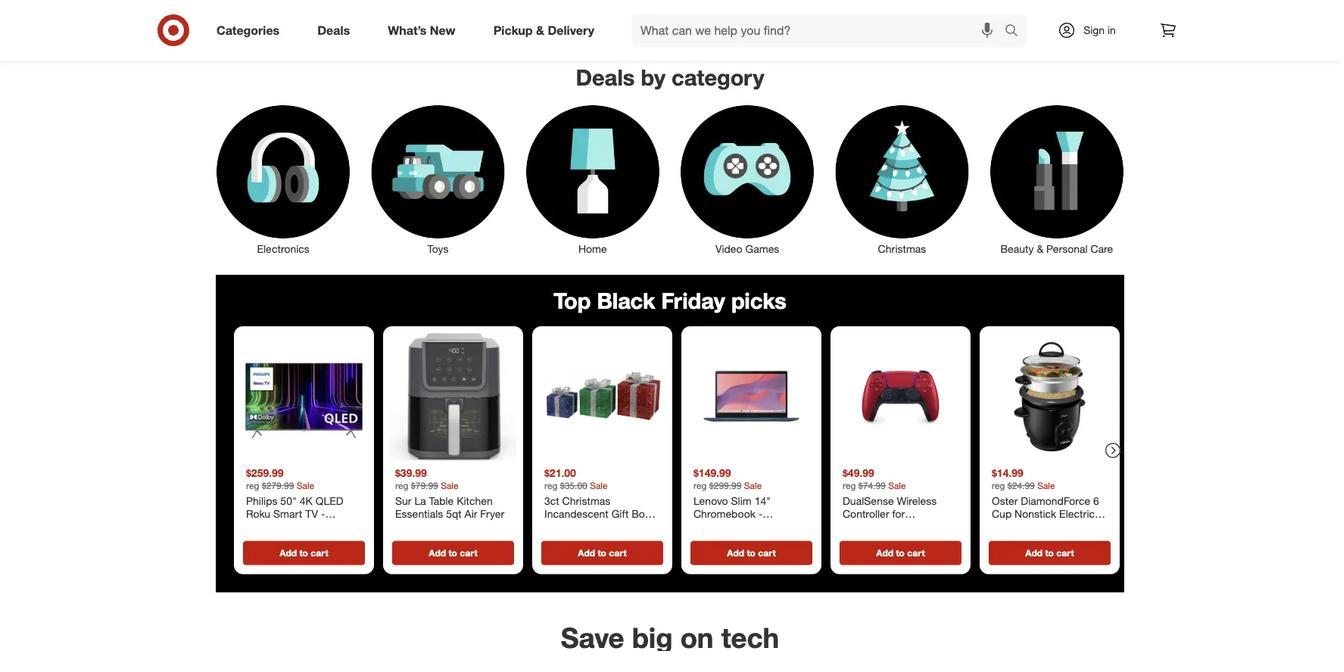 Task type: describe. For each thing, give the bounding box(es) containing it.
air
[[465, 507, 477, 521]]

in
[[1108, 23, 1116, 37]]

sale for $39.99
[[441, 480, 459, 491]]

rice
[[992, 521, 1013, 534]]

add to cart button for $14.99
[[989, 541, 1111, 565]]

by
[[641, 64, 666, 91]]

$79.99
[[411, 480, 438, 491]]

reg for $14.99
[[992, 480, 1005, 491]]

$279.99
[[262, 480, 294, 491]]

search button
[[998, 14, 1034, 50]]

sign
[[1084, 23, 1105, 37]]

$24.99
[[1008, 480, 1035, 491]]

top black friday picks
[[554, 287, 787, 314]]

& for beauty
[[1037, 242, 1044, 255]]

toys link
[[361, 102, 515, 257]]

video games link
[[670, 102, 825, 257]]

reg for $259.99
[[246, 480, 259, 491]]

$21.00 reg $35.00 sale
[[544, 466, 608, 491]]

cart for $49.99
[[907, 548, 925, 559]]

beauty
[[1001, 242, 1034, 255]]

kitchen
[[457, 494, 493, 507]]

sale for $149.99
[[744, 480, 762, 491]]

to for $39.99
[[449, 548, 457, 559]]

top
[[554, 287, 591, 314]]

$14.99
[[992, 466, 1024, 480]]

add to cart for $49.99
[[876, 548, 925, 559]]

new
[[430, 23, 456, 38]]

add to cart for $39.99
[[429, 548, 478, 559]]

beauty & personal care
[[1001, 242, 1113, 255]]

electric
[[1059, 507, 1095, 521]]

home
[[578, 242, 607, 255]]

categories link
[[204, 14, 299, 47]]

la
[[414, 494, 426, 507]]

electronics
[[257, 242, 310, 255]]

category
[[672, 64, 764, 91]]

$74.99
[[859, 480, 886, 491]]

$149.99 reg $299.99 sale
[[694, 466, 762, 491]]

$35.00
[[560, 480, 587, 491]]

sur la table kitchen essentials 5qt air fryer image
[[389, 332, 517, 460]]

6
[[1093, 494, 1099, 507]]

to for $21.00
[[598, 548, 606, 559]]

sur
[[395, 494, 412, 507]]

$299.99
[[709, 480, 742, 491]]

table
[[429, 494, 454, 507]]

picks
[[731, 287, 787, 314]]

add to cart for $149.99
[[727, 548, 776, 559]]

fryer
[[480, 507, 505, 521]]

diamondforce
[[1021, 494, 1090, 507]]

christmas
[[878, 242, 926, 255]]

$14.99 reg $24.99 sale oster diamondforce 6 cup nonstick  electric rice cooker - black
[[992, 466, 1099, 534]]

add for $259.99
[[280, 548, 297, 559]]

cart for $259.99
[[311, 548, 328, 559]]

cart for $21.00
[[609, 548, 627, 559]]

oster diamondforce 6 cup nonstick  electric rice cooker - black image
[[986, 332, 1114, 460]]

5qt
[[446, 507, 462, 521]]

what's new
[[388, 23, 456, 38]]

what's new link
[[375, 14, 475, 47]]



Task type: locate. For each thing, give the bounding box(es) containing it.
2 cart from the left
[[460, 548, 478, 559]]

3 reg from the left
[[544, 480, 558, 491]]

2 reg from the left
[[395, 480, 409, 491]]

black right -
[[1061, 521, 1087, 534]]

3 add to cart button from the left
[[541, 541, 663, 565]]

& for pickup
[[536, 23, 544, 38]]

reg left $74.99
[[843, 480, 856, 491]]

sign in link
[[1045, 14, 1140, 47]]

sale for $49.99
[[888, 480, 906, 491]]

add to cart button for $49.99
[[840, 541, 962, 565]]

4 add from the left
[[727, 548, 744, 559]]

black
[[597, 287, 655, 314], [1061, 521, 1087, 534]]

6 reg from the left
[[992, 480, 1005, 491]]

1 horizontal spatial black
[[1061, 521, 1087, 534]]

deals for deals
[[317, 23, 350, 38]]

5 add to cart button from the left
[[840, 541, 962, 565]]

1 horizontal spatial &
[[1037, 242, 1044, 255]]

categories
[[217, 23, 280, 38]]

0 vertical spatial black
[[597, 287, 655, 314]]

cooker
[[1016, 521, 1051, 534]]

reg inside $49.99 reg $74.99 sale
[[843, 480, 856, 491]]

philips 50" 4k qled roku smart tv - 50pul7973/f7 - special purchase image
[[240, 332, 368, 460]]

add to cart for $21.00
[[578, 548, 627, 559]]

add for $149.99
[[727, 548, 744, 559]]

5 add to cart from the left
[[876, 548, 925, 559]]

sale inside $49.99 reg $74.99 sale
[[888, 480, 906, 491]]

2 sale from the left
[[441, 480, 459, 491]]

3 to from the left
[[598, 548, 606, 559]]

2 add to cart from the left
[[429, 548, 478, 559]]

add to cart button down $279.99
[[243, 541, 365, 565]]

add to cart button
[[243, 541, 365, 565], [392, 541, 514, 565], [541, 541, 663, 565], [691, 541, 812, 565], [840, 541, 962, 565], [989, 541, 1111, 565]]

add to cart button down $35.00
[[541, 541, 663, 565]]

3 add to cart from the left
[[578, 548, 627, 559]]

beauty & personal care link
[[980, 102, 1134, 257]]

1 sale from the left
[[297, 480, 314, 491]]

$39.99 reg $79.99 sale sur la table kitchen essentials 5qt air fryer
[[395, 466, 505, 521]]

carousel region
[[216, 275, 1124, 608]]

toys
[[427, 242, 449, 255]]

games
[[745, 242, 779, 255]]

5 add from the left
[[876, 548, 894, 559]]

1 horizontal spatial deals
[[576, 64, 635, 91]]

1 add to cart button from the left
[[243, 541, 365, 565]]

add to cart button down $74.99
[[840, 541, 962, 565]]

5 reg from the left
[[843, 480, 856, 491]]

2 to from the left
[[449, 548, 457, 559]]

add for $49.99
[[876, 548, 894, 559]]

deals by category
[[576, 64, 764, 91]]

deals left by
[[576, 64, 635, 91]]

video games
[[716, 242, 779, 255]]

oster
[[992, 494, 1018, 507]]

reg inside $149.99 reg $299.99 sale
[[694, 480, 707, 491]]

4 add to cart from the left
[[727, 548, 776, 559]]

add to cart down -
[[1025, 548, 1074, 559]]

& right beauty in the right top of the page
[[1037, 242, 1044, 255]]

add to cart button down -
[[989, 541, 1111, 565]]

essentials
[[395, 507, 443, 521]]

0 horizontal spatial black
[[597, 287, 655, 314]]

sale up diamondforce
[[1037, 480, 1055, 491]]

1 cart from the left
[[311, 548, 328, 559]]

reg inside $21.00 reg $35.00 sale
[[544, 480, 558, 491]]

sale for $14.99
[[1037, 480, 1055, 491]]

5 sale from the left
[[888, 480, 906, 491]]

1 reg from the left
[[246, 480, 259, 491]]

$259.99 reg $279.99 sale
[[246, 466, 314, 491]]

reg left $279.99
[[246, 480, 259, 491]]

cart for $149.99
[[758, 548, 776, 559]]

add to cart down $35.00
[[578, 548, 627, 559]]

pickup & delivery
[[493, 23, 594, 38]]

add down $279.99
[[280, 548, 297, 559]]

0 vertical spatial deals
[[317, 23, 350, 38]]

reg for $149.99
[[694, 480, 707, 491]]

to for $259.99
[[299, 548, 308, 559]]

1 vertical spatial deals
[[576, 64, 635, 91]]

add to cart button down 5qt
[[392, 541, 514, 565]]

sale up table
[[441, 480, 459, 491]]

0 horizontal spatial &
[[536, 23, 544, 38]]

1 to from the left
[[299, 548, 308, 559]]

3 sale from the left
[[590, 480, 608, 491]]

sale for $21.00
[[590, 480, 608, 491]]

add to cart down $279.99
[[280, 548, 328, 559]]

add to cart
[[280, 548, 328, 559], [429, 548, 478, 559], [578, 548, 627, 559], [727, 548, 776, 559], [876, 548, 925, 559], [1025, 548, 1074, 559]]

add
[[280, 548, 297, 559], [429, 548, 446, 559], [578, 548, 595, 559], [727, 548, 744, 559], [876, 548, 894, 559], [1025, 548, 1043, 559]]

add to cart down $74.99
[[876, 548, 925, 559]]

add down $35.00
[[578, 548, 595, 559]]

reg inside $259.99 reg $279.99 sale
[[246, 480, 259, 491]]

add for $21.00
[[578, 548, 595, 559]]

nonstick
[[1015, 507, 1056, 521]]

video
[[716, 242, 743, 255]]

deals
[[317, 23, 350, 38], [576, 64, 635, 91]]

delivery
[[548, 23, 594, 38]]

add down essentials
[[429, 548, 446, 559]]

6 to from the left
[[1045, 548, 1054, 559]]

to for $49.99
[[896, 548, 905, 559]]

5 cart from the left
[[907, 548, 925, 559]]

sale inside $149.99 reg $299.99 sale
[[744, 480, 762, 491]]

$259.99
[[246, 466, 284, 480]]

$21.00
[[544, 466, 576, 480]]

-
[[1054, 521, 1058, 534]]

add to cart button for $149.99
[[691, 541, 812, 565]]

4 cart from the left
[[758, 548, 776, 559]]

sale inside $259.99 reg $279.99 sale
[[297, 480, 314, 491]]

What can we help you find? suggestions appear below search field
[[632, 14, 1009, 47]]

sale inside $39.99 reg $79.99 sale sur la table kitchen essentials 5qt air fryer
[[441, 480, 459, 491]]

3 cart from the left
[[609, 548, 627, 559]]

sale
[[297, 480, 314, 491], [441, 480, 459, 491], [590, 480, 608, 491], [744, 480, 762, 491], [888, 480, 906, 491], [1037, 480, 1055, 491]]

black right top on the left top of page
[[597, 287, 655, 314]]

$49.99
[[843, 466, 874, 480]]

add for $14.99
[[1025, 548, 1043, 559]]

home link
[[515, 102, 670, 257]]

sale right $299.99
[[744, 480, 762, 491]]

add to cart down 5qt
[[429, 548, 478, 559]]

0 horizontal spatial deals
[[317, 23, 350, 38]]

to
[[299, 548, 308, 559], [449, 548, 457, 559], [598, 548, 606, 559], [747, 548, 756, 559], [896, 548, 905, 559], [1045, 548, 1054, 559]]

4 sale from the left
[[744, 480, 762, 491]]

4 reg from the left
[[694, 480, 707, 491]]

what's
[[388, 23, 427, 38]]

personal
[[1047, 242, 1088, 255]]

add to cart button down $299.99
[[691, 541, 812, 565]]

reg
[[246, 480, 259, 491], [395, 480, 409, 491], [544, 480, 558, 491], [694, 480, 707, 491], [843, 480, 856, 491], [992, 480, 1005, 491]]

search
[[998, 24, 1034, 39]]

add to cart button for $259.99
[[243, 541, 365, 565]]

4 to from the left
[[747, 548, 756, 559]]

reg inside $39.99 reg $79.99 sale sur la table kitchen essentials 5qt air fryer
[[395, 480, 409, 491]]

friday
[[661, 287, 725, 314]]

1 vertical spatial &
[[1037, 242, 1044, 255]]

sale right $35.00
[[590, 480, 608, 491]]

sale right $74.99
[[888, 480, 906, 491]]

1 add to cart from the left
[[280, 548, 328, 559]]

sale right $279.99
[[297, 480, 314, 491]]

reg for $21.00
[[544, 480, 558, 491]]

electronics link
[[206, 102, 361, 257]]

add to cart button for $21.00
[[541, 541, 663, 565]]

deals left what's
[[317, 23, 350, 38]]

&
[[536, 23, 544, 38], [1037, 242, 1044, 255]]

add for $39.99
[[429, 548, 446, 559]]

1 add from the left
[[280, 548, 297, 559]]

6 add from the left
[[1025, 548, 1043, 559]]

3ct christmas incandescent gift box novelty sculpture - wondershop™ image
[[538, 332, 666, 460]]

sale inside "$14.99 reg $24.99 sale oster diamondforce 6 cup nonstick  electric rice cooker - black"
[[1037, 480, 1055, 491]]

4 add to cart button from the left
[[691, 541, 812, 565]]

sale inside $21.00 reg $35.00 sale
[[590, 480, 608, 491]]

deals for deals by category
[[576, 64, 635, 91]]

0 vertical spatial &
[[536, 23, 544, 38]]

cart
[[311, 548, 328, 559], [460, 548, 478, 559], [609, 548, 627, 559], [758, 548, 776, 559], [907, 548, 925, 559], [1057, 548, 1074, 559]]

add down $74.99
[[876, 548, 894, 559]]

6 sale from the left
[[1037, 480, 1055, 491]]

sale for $259.99
[[297, 480, 314, 491]]

sign in
[[1084, 23, 1116, 37]]

reg for $39.99
[[395, 480, 409, 491]]

reg up oster
[[992, 480, 1005, 491]]

reg inside "$14.99 reg $24.99 sale oster diamondforce 6 cup nonstick  electric rice cooker - black"
[[992, 480, 1005, 491]]

lenovo slim 14" chromebook - mediatek processor - 4gb ram - 64gb flash storage - blue (82xj002dus) image
[[688, 332, 816, 460]]

add to cart for $14.99
[[1025, 548, 1074, 559]]

to for $149.99
[[747, 548, 756, 559]]

add to cart down $299.99
[[727, 548, 776, 559]]

reg up the sur
[[395, 480, 409, 491]]

care
[[1091, 242, 1113, 255]]

add to cart button for $39.99
[[392, 541, 514, 565]]

add to cart for $259.99
[[280, 548, 328, 559]]

3 add from the left
[[578, 548, 595, 559]]

2 add from the left
[[429, 548, 446, 559]]

pickup & delivery link
[[481, 14, 613, 47]]

to for $14.99
[[1045, 548, 1054, 559]]

& right pickup
[[536, 23, 544, 38]]

reg left $35.00
[[544, 480, 558, 491]]

add down cooker
[[1025, 548, 1043, 559]]

black inside "$14.99 reg $24.99 sale oster diamondforce 6 cup nonstick  electric rice cooker - black"
[[1061, 521, 1087, 534]]

pickup
[[493, 23, 533, 38]]

5 to from the left
[[896, 548, 905, 559]]

add down $299.99
[[727, 548, 744, 559]]

1 vertical spatial black
[[1061, 521, 1087, 534]]

$49.99 reg $74.99 sale
[[843, 466, 906, 491]]

cup
[[992, 507, 1012, 521]]

6 add to cart button from the left
[[989, 541, 1111, 565]]

christmas link
[[825, 102, 980, 257]]

dualsense wireless controller for playstation 5 - volcanic red image
[[837, 332, 965, 460]]

reg for $49.99
[[843, 480, 856, 491]]

6 cart from the left
[[1057, 548, 1074, 559]]

$149.99
[[694, 466, 731, 480]]

& inside 'link'
[[1037, 242, 1044, 255]]

2 add to cart button from the left
[[392, 541, 514, 565]]

reg left $299.99
[[694, 480, 707, 491]]

deals link
[[305, 14, 369, 47]]

$39.99
[[395, 466, 427, 480]]

6 add to cart from the left
[[1025, 548, 1074, 559]]



Task type: vqa. For each thing, say whether or not it's contained in the screenshot.
consider
no



